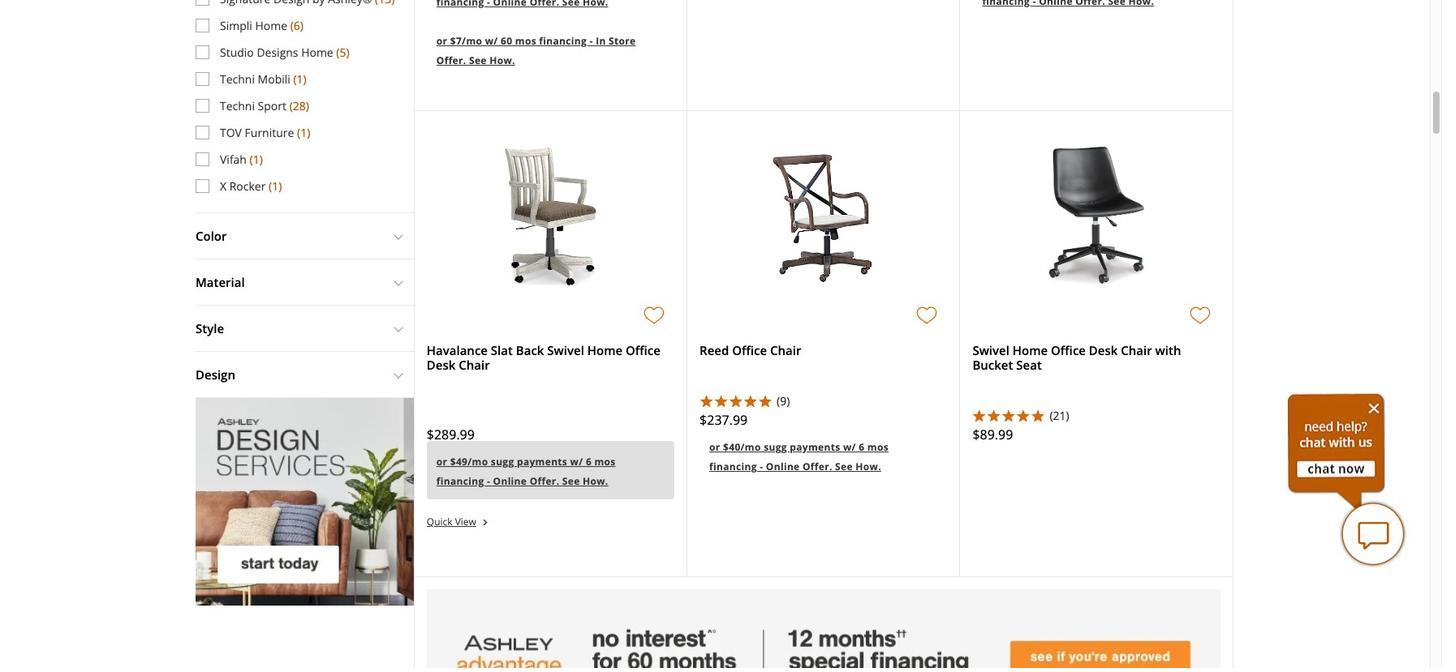 Task type: describe. For each thing, give the bounding box(es) containing it.
or for or $40/mo sugg payments w/ 6 mos financing - online offer. see how.
[[710, 441, 721, 455]]

or $49/mo sugg payments w/ 6 mos financing - online offer. see how.
[[437, 455, 616, 489]]

chair inside swivel home office desk chair with bucket seat
[[1121, 343, 1153, 359]]

sugg for $49/mo
[[491, 455, 514, 469]]

- for or $40/mo sugg payments w/ 6 mos financing - online offer. see how.
[[760, 460, 763, 474]]

techni for techni sport (28)
[[220, 98, 255, 113]]

studio designs home (5)
[[220, 44, 350, 60]]

swivel home office desk chair with bucket seat link
[[973, 343, 1182, 373]]

how. for or $40/mo sugg payments w/ 6 mos financing - online offer. see how.
[[856, 460, 882, 474]]

back
[[516, 343, 544, 359]]

$7/mo
[[450, 34, 482, 48]]

(21)
[[1050, 408, 1070, 424]]

slat
[[491, 343, 513, 359]]

(1) right vifah
[[250, 152, 263, 167]]

payments for $49/mo
[[517, 455, 568, 469]]

techni sport (28)
[[220, 98, 309, 113]]

60
[[501, 34, 513, 48]]

financing for or $40/mo sugg payments w/ 6 mos financing - online offer. see how.
[[710, 460, 757, 474]]

w/ for or $49/mo sugg payments w/ 6 mos financing - online offer. see how.
[[570, 455, 583, 469]]

(1) for x rocker
[[269, 178, 282, 194]]

mos for or $40/mo sugg payments w/ 6 mos financing - online offer. see how.
[[868, 441, 889, 455]]

mos for or $49/mo sugg payments w/ 6 mos financing - online offer. see how.
[[595, 455, 616, 469]]

with
[[1156, 343, 1182, 359]]

rocker
[[230, 178, 266, 194]]

(9)
[[777, 394, 790, 409]]

(1) for tov furniture
[[297, 125, 310, 140]]

quick view link
[[427, 516, 490, 529]]

home inside swivel home office desk chair with bucket seat
[[1013, 343, 1048, 359]]

swivel home office desk chair with bucket seat
[[973, 343, 1182, 373]]

havalance home office desk chair, , large image
[[502, 145, 600, 291]]

swivel inside havalance slat back swivel home office desk chair
[[547, 343, 584, 359]]

offer. for or $40/mo sugg payments w/ 6 mos financing - online offer. see how.
[[803, 460, 833, 474]]

financing inside the or $7/mo w/ 60 mos financing - in store offer. see how.
[[539, 34, 587, 48]]

havalance
[[427, 343, 488, 359]]

(1) for techni mobili
[[293, 71, 307, 87]]

design
[[196, 367, 235, 383]]

1 horizontal spatial chair
[[770, 343, 802, 359]]

linon reed office chair, , large image
[[759, 145, 889, 291]]

tov furniture (1)
[[220, 125, 310, 140]]

mos inside the or $7/mo w/ 60 mos financing - in store offer. see how.
[[515, 34, 537, 48]]

or $40/mo sugg payments w/ 6 mos financing - online offer. see how. button
[[700, 427, 948, 486]]

quick
[[427, 516, 453, 529]]

vifah (1)
[[220, 152, 263, 167]]

(5)
[[336, 44, 350, 60]]

techni for techni mobili (1)
[[220, 71, 255, 87]]

in
[[596, 34, 606, 48]]

online for $49/mo
[[493, 475, 527, 489]]

chair inside havalance slat back swivel home office desk chair
[[459, 357, 490, 373]]

see for or $49/mo sugg payments w/ 6 mos financing - online offer. see how.
[[562, 475, 580, 489]]

$89.99
[[973, 426, 1013, 444]]

or for or $49/mo sugg payments w/ 6 mos financing - online offer. see how.
[[437, 455, 448, 469]]

x rocker (1)
[[220, 178, 282, 194]]

simpli home (6)
[[220, 18, 304, 33]]

$49/mo
[[450, 455, 488, 469]]

quick view
[[427, 516, 476, 529]]

6 for or $49/mo sugg payments w/ 6 mos financing - online offer. see how.
[[586, 455, 592, 469]]

studio
[[220, 44, 254, 60]]



Task type: vqa. For each thing, say whether or not it's contained in the screenshot.


Task type: locate. For each thing, give the bounding box(es) containing it.
or $7/mo w/ 60 mos financing - in store offer. see how.
[[437, 34, 636, 67]]

1 horizontal spatial sugg
[[764, 441, 787, 455]]

tov
[[220, 125, 242, 140]]

mos inside or $40/mo sugg payments w/ 6 mos financing - online offer. see how.
[[868, 441, 889, 455]]

mos
[[515, 34, 537, 48], [868, 441, 889, 455], [595, 455, 616, 469]]

(28)
[[290, 98, 309, 113]]

0 vertical spatial or
[[437, 34, 448, 48]]

0 horizontal spatial mos
[[515, 34, 537, 48]]

2 horizontal spatial w/
[[843, 441, 856, 455]]

swivel left seat
[[973, 343, 1010, 359]]

0 horizontal spatial office
[[626, 343, 661, 359]]

5.0 image for home
[[973, 409, 1046, 422]]

see for or $40/mo sugg payments w/ 6 mos financing - online offer. see how.
[[835, 460, 853, 474]]

(1)
[[293, 71, 307, 87], [297, 125, 310, 140], [250, 152, 263, 167], [269, 178, 282, 194]]

online inside or $49/mo sugg payments w/ 6 mos financing - online offer. see how.
[[493, 475, 527, 489]]

payments down (9)
[[790, 441, 841, 455]]

1 vertical spatial techni
[[220, 98, 255, 113]]

online inside or $40/mo sugg payments w/ 6 mos financing - online offer. see how.
[[766, 460, 800, 474]]

furniture
[[245, 125, 294, 140]]

havalance slat back swivel home office desk chair link
[[427, 343, 661, 373]]

store
[[609, 34, 636, 48]]

2 swivel from the left
[[973, 343, 1010, 359]]

5.0 image for office
[[700, 395, 773, 408]]

2 vertical spatial see
[[562, 475, 580, 489]]

1 horizontal spatial financing
[[539, 34, 587, 48]]

offer. inside or $49/mo sugg payments w/ 6 mos financing - online offer. see how.
[[530, 475, 560, 489]]

w/ inside or $40/mo sugg payments w/ 6 mos financing - online offer. see how.
[[843, 441, 856, 455]]

1 vertical spatial or
[[710, 441, 721, 455]]

2 vertical spatial or
[[437, 455, 448, 469]]

1 techni from the top
[[220, 71, 255, 87]]

office right reed at bottom
[[732, 343, 767, 359]]

2 horizontal spatial see
[[835, 460, 853, 474]]

0 vertical spatial w/
[[485, 34, 498, 48]]

- left the in
[[590, 34, 593, 48]]

or
[[437, 34, 448, 48], [710, 441, 721, 455], [437, 455, 448, 469]]

reed office chair link
[[700, 343, 802, 359]]

sugg right $49/mo
[[491, 455, 514, 469]]

0 vertical spatial 5.0 image
[[700, 395, 773, 408]]

0 horizontal spatial w/
[[485, 34, 498, 48]]

0 vertical spatial see
[[469, 54, 487, 67]]

0 vertical spatial financing
[[539, 34, 587, 48]]

how.
[[490, 54, 515, 67], [856, 460, 882, 474], [583, 475, 609, 489]]

1 vertical spatial online
[[493, 475, 527, 489]]

0 horizontal spatial payments
[[517, 455, 568, 469]]

color
[[196, 228, 227, 244]]

2 vertical spatial offer.
[[530, 475, 560, 489]]

1 office from the left
[[626, 343, 661, 359]]

0 vertical spatial techni
[[220, 71, 255, 87]]

1 vertical spatial sugg
[[491, 455, 514, 469]]

desk left the with
[[1089, 343, 1118, 359]]

payments inside or $40/mo sugg payments w/ 6 mos financing - online offer. see how.
[[790, 441, 841, 455]]

1 vertical spatial -
[[760, 460, 763, 474]]

- for or $49/mo sugg payments w/ 6 mos financing - online offer. see how.
[[487, 475, 490, 489]]

sport
[[258, 98, 287, 113]]

2 office from the left
[[732, 343, 767, 359]]

- inside the or $7/mo w/ 60 mos financing - in store offer. see how.
[[590, 34, 593, 48]]

how. inside or $49/mo sugg payments w/ 6 mos financing - online offer. see how.
[[583, 475, 609, 489]]

(1) right mobili
[[293, 71, 307, 87]]

chair
[[770, 343, 802, 359], [1121, 343, 1153, 359], [459, 357, 490, 373]]

$237.99
[[700, 412, 748, 429]]

sugg inside or $49/mo sugg payments w/ 6 mos financing - online offer. see how.
[[491, 455, 514, 469]]

$289.99
[[427, 426, 475, 444]]

simpli
[[220, 18, 252, 33]]

2 vertical spatial how.
[[583, 475, 609, 489]]

how. for or $49/mo sugg payments w/ 6 mos financing - online offer. see how.
[[583, 475, 609, 489]]

0 horizontal spatial see
[[469, 54, 487, 67]]

6 inside or $49/mo sugg payments w/ 6 mos financing - online offer. see how.
[[586, 455, 592, 469]]

- down $40/mo
[[760, 460, 763, 474]]

3 office from the left
[[1051, 343, 1086, 359]]

offer. inside or $40/mo sugg payments w/ 6 mos financing - online offer. see how.
[[803, 460, 833, 474]]

mos inside or $49/mo sugg payments w/ 6 mos financing - online offer. see how.
[[595, 455, 616, 469]]

1 horizontal spatial mos
[[595, 455, 616, 469]]

0 horizontal spatial swivel
[[547, 343, 584, 359]]

$40/mo
[[723, 441, 761, 455]]

0 vertical spatial 6
[[859, 441, 865, 455]]

5.0 image up $237.99
[[700, 395, 773, 408]]

0 vertical spatial online
[[766, 460, 800, 474]]

or for or $7/mo w/ 60 mos financing - in store offer. see how.
[[437, 34, 448, 48]]

1 vertical spatial see
[[835, 460, 853, 474]]

reed office chair
[[700, 343, 802, 359]]

0 horizontal spatial -
[[487, 475, 490, 489]]

1 horizontal spatial office
[[732, 343, 767, 359]]

swivel inside swivel home office desk chair with bucket seat
[[973, 343, 1010, 359]]

1 vertical spatial 6
[[586, 455, 592, 469]]

material
[[196, 274, 245, 290]]

0 horizontal spatial offer.
[[437, 54, 466, 67]]

see inside or $40/mo sugg payments w/ 6 mos financing - online offer. see how.
[[835, 460, 853, 474]]

or left $40/mo
[[710, 441, 721, 455]]

office right seat
[[1051, 343, 1086, 359]]

0 vertical spatial offer.
[[437, 54, 466, 67]]

reed
[[700, 343, 729, 359]]

office inside havalance slat back swivel home office desk chair
[[626, 343, 661, 359]]

offer. for or $49/mo sugg payments w/ 6 mos financing - online offer. see how.
[[530, 475, 560, 489]]

vifah
[[220, 152, 247, 167]]

w/ inside the or $7/mo w/ 60 mos financing - in store offer. see how.
[[485, 34, 498, 48]]

style
[[196, 320, 224, 337]]

1 vertical spatial financing
[[710, 460, 757, 474]]

6
[[859, 441, 865, 455], [586, 455, 592, 469]]

desk
[[1089, 343, 1118, 359], [427, 357, 456, 373]]

offer. inside the or $7/mo w/ 60 mos financing - in store offer. see how.
[[437, 54, 466, 67]]

or left $49/mo
[[437, 455, 448, 469]]

0 horizontal spatial online
[[493, 475, 527, 489]]

or inside or $40/mo sugg payments w/ 6 mos financing - online offer. see how.
[[710, 441, 721, 455]]

0 horizontal spatial 6
[[586, 455, 592, 469]]

0 vertical spatial -
[[590, 34, 593, 48]]

0 vertical spatial how.
[[490, 54, 515, 67]]

desk inside havalance slat back swivel home office desk chair
[[427, 357, 456, 373]]

(21) link
[[1050, 408, 1221, 425]]

w/ inside or $49/mo sugg payments w/ 6 mos financing - online offer. see how.
[[570, 455, 583, 469]]

1 vertical spatial w/
[[843, 441, 856, 455]]

how. inside or $40/mo sugg payments w/ 6 mos financing - online offer. see how.
[[856, 460, 882, 474]]

chair left slat on the left of page
[[459, 357, 490, 373]]

view
[[455, 516, 476, 529]]

2 horizontal spatial office
[[1051, 343, 1086, 359]]

(6)
[[290, 18, 304, 33]]

dialogue message for liveperson image
[[1288, 394, 1386, 511]]

desk left slat on the left of page
[[427, 357, 456, 373]]

1 horizontal spatial w/
[[570, 455, 583, 469]]

or inside or $49/mo sugg payments w/ 6 mos financing - online offer. see how.
[[437, 455, 448, 469]]

office left reed at bottom
[[626, 343, 661, 359]]

1 horizontal spatial swivel
[[973, 343, 1010, 359]]

5.0 image up $89.99
[[973, 409, 1046, 422]]

0 vertical spatial payments
[[790, 441, 841, 455]]

offer.
[[437, 54, 466, 67], [803, 460, 833, 474], [530, 475, 560, 489]]

w/ for or $40/mo sugg payments w/ 6 mos financing - online offer. see how.
[[843, 441, 856, 455]]

how. inside the or $7/mo w/ 60 mos financing - in store offer. see how.
[[490, 54, 515, 67]]

or left $7/mo
[[437, 34, 448, 48]]

- inside or $40/mo sugg payments w/ 6 mos financing - online offer. see how.
[[760, 460, 763, 474]]

home
[[255, 18, 287, 33], [301, 44, 333, 60], [588, 343, 623, 359], [1013, 343, 1048, 359]]

see inside or $49/mo sugg payments w/ 6 mos financing - online offer. see how.
[[562, 475, 580, 489]]

5.0 image
[[700, 395, 773, 408], [973, 409, 1046, 422]]

2 horizontal spatial financing
[[710, 460, 757, 474]]

techni
[[220, 71, 255, 87], [220, 98, 255, 113]]

bucket
[[973, 357, 1014, 373]]

1 horizontal spatial offer.
[[530, 475, 560, 489]]

office inside swivel home office desk chair with bucket seat
[[1051, 343, 1086, 359]]

financing inside or $49/mo sugg payments w/ 6 mos financing - online offer. see how.
[[437, 475, 484, 489]]

- down $49/mo
[[487, 475, 490, 489]]

payments
[[790, 441, 841, 455], [517, 455, 568, 469]]

sugg for $40/mo
[[764, 441, 787, 455]]

0 horizontal spatial chair
[[459, 357, 490, 373]]

sugg inside or $40/mo sugg payments w/ 6 mos financing - online offer. see how.
[[764, 441, 787, 455]]

sugg
[[764, 441, 787, 455], [491, 455, 514, 469]]

0 horizontal spatial 5.0 image
[[700, 395, 773, 408]]

1 swivel from the left
[[547, 343, 584, 359]]

havalance slat back swivel home office desk chair
[[427, 343, 661, 373]]

2 techni from the top
[[220, 98, 255, 113]]

chair left the with
[[1121, 343, 1153, 359]]

2 horizontal spatial how.
[[856, 460, 882, 474]]

0 horizontal spatial financing
[[437, 475, 484, 489]]

chair up (9)
[[770, 343, 802, 359]]

2 horizontal spatial chair
[[1121, 343, 1153, 359]]

office chair program home office desk chair, , large image
[[1045, 145, 1149, 291]]

designs
[[257, 44, 298, 60]]

0 vertical spatial sugg
[[764, 441, 787, 455]]

financing left the in
[[539, 34, 587, 48]]

financing inside or $40/mo sugg payments w/ 6 mos financing - online offer. see how.
[[710, 460, 757, 474]]

ashley advantage financing image
[[427, 590, 1221, 669]]

techni up "tov"
[[220, 98, 255, 113]]

see
[[469, 54, 487, 67], [835, 460, 853, 474], [562, 475, 580, 489]]

x
[[220, 178, 227, 194]]

financing for or $49/mo sugg payments w/ 6 mos financing - online offer. see how.
[[437, 475, 484, 489]]

swivel right "back"
[[547, 343, 584, 359]]

payments for $40/mo
[[790, 441, 841, 455]]

techni down studio
[[220, 71, 255, 87]]

(1) right rocker
[[269, 178, 282, 194]]

1 horizontal spatial how.
[[583, 475, 609, 489]]

6 for or $40/mo sugg payments w/ 6 mos financing - online offer. see how.
[[859, 441, 865, 455]]

online
[[766, 460, 800, 474], [493, 475, 527, 489]]

financing
[[539, 34, 587, 48], [710, 460, 757, 474], [437, 475, 484, 489]]

-
[[590, 34, 593, 48], [760, 460, 763, 474], [487, 475, 490, 489]]

1 horizontal spatial desk
[[1089, 343, 1118, 359]]

0 vertical spatial mos
[[515, 34, 537, 48]]

financing down $49/mo
[[437, 475, 484, 489]]

1 vertical spatial offer.
[[803, 460, 833, 474]]

payments inside or $49/mo sugg payments w/ 6 mos financing - online offer. see how.
[[517, 455, 568, 469]]

office
[[626, 343, 661, 359], [732, 343, 767, 359], [1051, 343, 1086, 359]]

1 vertical spatial payments
[[517, 455, 568, 469]]

0 horizontal spatial desk
[[427, 357, 456, 373]]

or $40/mo sugg payments w/ 6 mos financing - online offer. see how.
[[710, 441, 889, 474]]

w/
[[485, 34, 498, 48], [843, 441, 856, 455], [570, 455, 583, 469]]

1 horizontal spatial 6
[[859, 441, 865, 455]]

1 horizontal spatial 5.0 image
[[973, 409, 1046, 422]]

desk inside swivel home office desk chair with bucket seat
[[1089, 343, 1118, 359]]

payments right $49/mo
[[517, 455, 568, 469]]

sugg right $40/mo
[[764, 441, 787, 455]]

seat
[[1017, 357, 1042, 373]]

home inside havalance slat back swivel home office desk chair
[[588, 343, 623, 359]]

6 inside or $40/mo sugg payments w/ 6 mos financing - online offer. see how.
[[859, 441, 865, 455]]

financing down $40/mo
[[710, 460, 757, 474]]

1 horizontal spatial see
[[562, 475, 580, 489]]

1 vertical spatial mos
[[868, 441, 889, 455]]

chat bubble mobile view image
[[1341, 503, 1406, 567]]

mobili
[[258, 71, 290, 87]]

- inside or $49/mo sugg payments w/ 6 mos financing - online offer. see how.
[[487, 475, 490, 489]]

2 horizontal spatial mos
[[868, 441, 889, 455]]

2 vertical spatial w/
[[570, 455, 583, 469]]

1 horizontal spatial online
[[766, 460, 800, 474]]

2 vertical spatial mos
[[595, 455, 616, 469]]

1 vertical spatial how.
[[856, 460, 882, 474]]

1 horizontal spatial payments
[[790, 441, 841, 455]]

online for $40/mo
[[766, 460, 800, 474]]

or $49/mo sugg payments w/ 6 mos financing - online offer. see how. button
[[427, 442, 675, 500]]

swivel
[[547, 343, 584, 359], [973, 343, 1010, 359]]

or inside the or $7/mo w/ 60 mos financing - in store offer. see how.
[[437, 34, 448, 48]]

techni mobili (1)
[[220, 71, 307, 87]]

or $7/mo w/ 60 mos financing - in store offer. see how. button
[[427, 20, 675, 79]]

2 vertical spatial -
[[487, 475, 490, 489]]

0 horizontal spatial how.
[[490, 54, 515, 67]]

(9) link
[[777, 394, 948, 411]]

1 vertical spatial 5.0 image
[[973, 409, 1046, 422]]

2 horizontal spatial -
[[760, 460, 763, 474]]

2 vertical spatial financing
[[437, 475, 484, 489]]

1 horizontal spatial -
[[590, 34, 593, 48]]

0 horizontal spatial sugg
[[491, 455, 514, 469]]

2 horizontal spatial offer.
[[803, 460, 833, 474]]

see inside the or $7/mo w/ 60 mos financing - in store offer. see how.
[[469, 54, 487, 67]]

(1) down (28)
[[297, 125, 310, 140]]



